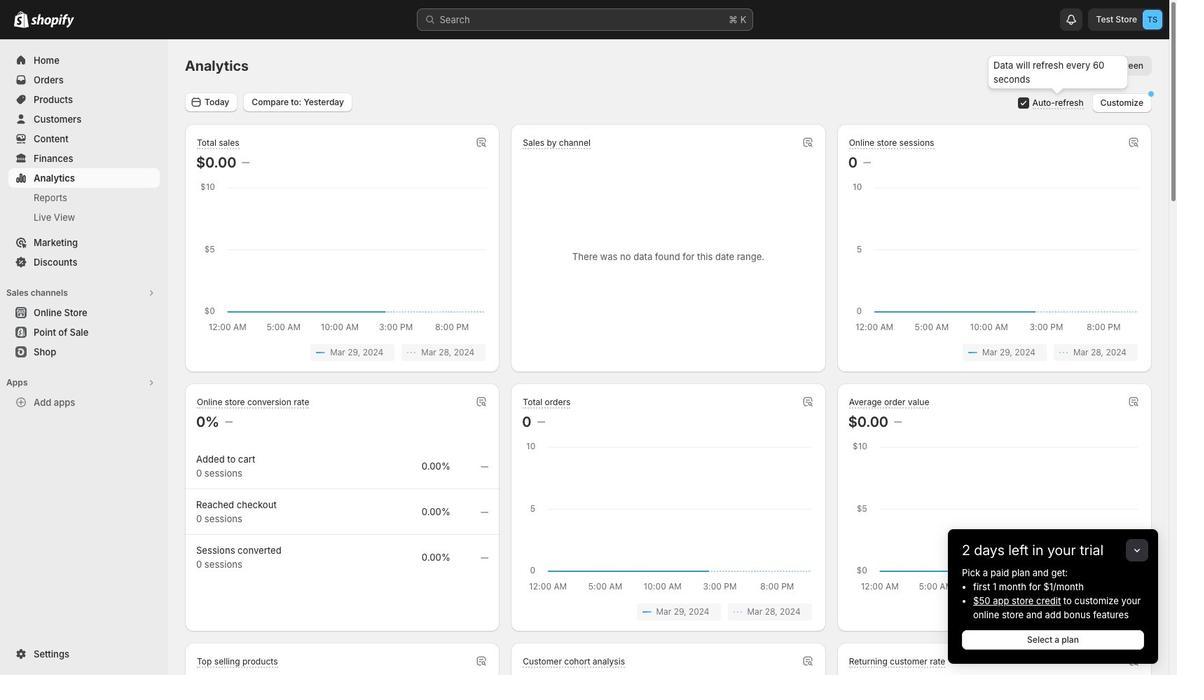 Task type: describe. For each thing, give the bounding box(es) containing it.
0 horizontal spatial shopify image
[[14, 11, 29, 28]]

tooltip: data will refresh every 60 seconds tooltip
[[989, 55, 1129, 89]]



Task type: locate. For each thing, give the bounding box(es) containing it.
1 horizontal spatial shopify image
[[31, 14, 74, 28]]

list
[[199, 344, 486, 361], [852, 344, 1139, 361], [525, 604, 812, 620], [852, 604, 1139, 620]]

shopify image
[[14, 11, 29, 28], [31, 14, 74, 28]]

test store image
[[1144, 10, 1163, 29]]



Task type: vqa. For each thing, say whether or not it's contained in the screenshot.
Shopify image
yes



